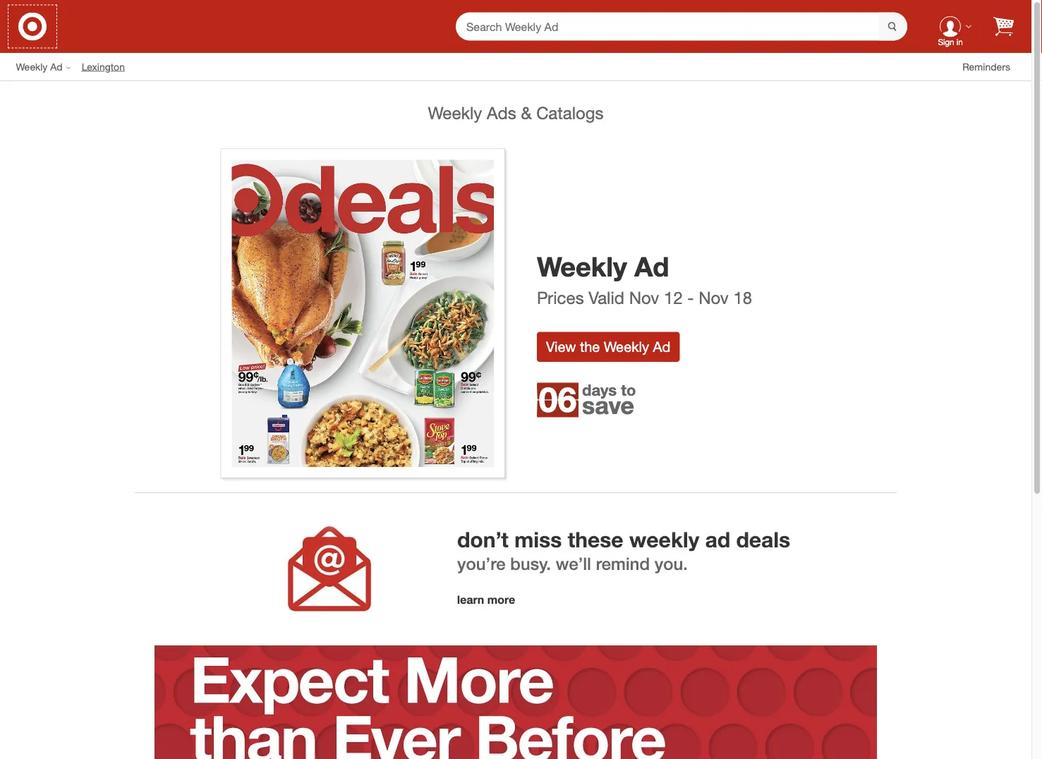 Task type: locate. For each thing, give the bounding box(es) containing it.
weekly right the at right top
[[604, 338, 649, 355]]

weekly down go to target.com image at the left top
[[16, 60, 48, 73]]

0 horizontal spatial nov
[[629, 288, 659, 308]]

ad inside weekly ad link
[[50, 60, 63, 73]]

1 horizontal spatial nov
[[699, 288, 729, 308]]

nov right -
[[699, 288, 729, 308]]

to
[[621, 380, 636, 399]]

ad up 12
[[635, 250, 670, 283]]

view the weekly ad
[[546, 338, 671, 355]]

sign
[[938, 37, 955, 47]]

weekly inside weekly ad prices valid nov 12 - nov 18
[[537, 250, 627, 283]]

go to target.com image
[[18, 12, 47, 41]]

don't miss these weekly ad deals. you're busy. we'll remind you. sign up now. image
[[148, 493, 884, 646]]

ad
[[50, 60, 63, 73], [635, 250, 670, 283], [653, 338, 671, 355]]

weekly
[[16, 60, 48, 73], [428, 103, 482, 123], [537, 250, 627, 283], [604, 338, 649, 355]]

save
[[582, 391, 635, 420]]

days
[[582, 380, 617, 399]]

lexington
[[82, 60, 125, 73]]

nov
[[629, 288, 659, 308], [699, 288, 729, 308]]

catalogs
[[537, 103, 604, 123]]

weekly for weekly ads & catalogs
[[428, 103, 482, 123]]

&
[[521, 103, 532, 123]]

weekly up prices
[[537, 250, 627, 283]]

form
[[456, 12, 908, 42]]

-
[[688, 288, 694, 308]]

weekly ads & catalogs
[[428, 103, 604, 123]]

nov left 12
[[629, 288, 659, 308]]

2 vertical spatial ad
[[653, 338, 671, 355]]

ad inside weekly ad prices valid nov 12 - nov 18
[[635, 250, 670, 283]]

1 vertical spatial ad
[[635, 250, 670, 283]]

in
[[957, 37, 963, 47]]

ads
[[487, 103, 517, 123]]

06 days to
[[539, 379, 636, 420]]

prices
[[537, 288, 584, 308]]

ad left lexington
[[50, 60, 63, 73]]

0 vertical spatial ad
[[50, 60, 63, 73]]

weekly left the "ads"
[[428, 103, 482, 123]]

06
[[539, 379, 577, 420]]

ad down 12
[[653, 338, 671, 355]]

view your cart on target.com image
[[994, 17, 1014, 36]]

sign in link
[[929, 4, 973, 49]]

ad for weekly ad prices valid nov 12 - nov 18
[[635, 250, 670, 283]]

valid
[[589, 288, 625, 308]]

weekly ad prices valid nov 12 - nov 18
[[537, 250, 753, 308]]



Task type: describe. For each thing, give the bounding box(es) containing it.
weekly ad link
[[16, 60, 82, 74]]

reminders
[[963, 60, 1011, 73]]

ad inside the view the weekly ad button
[[653, 338, 671, 355]]

12
[[664, 288, 683, 308]]

18
[[734, 288, 753, 308]]

reminders link
[[963, 60, 1021, 74]]

2 nov from the left
[[699, 288, 729, 308]]

lexington link
[[82, 60, 135, 74]]

weekly inside button
[[604, 338, 649, 355]]

ad for weekly ad
[[50, 60, 63, 73]]

weekly for weekly ad
[[16, 60, 48, 73]]

the
[[580, 338, 600, 355]]

1 nov from the left
[[629, 288, 659, 308]]

sign in
[[938, 37, 963, 47]]

weekly ad
[[16, 60, 63, 73]]

weekly for weekly ad prices valid nov 12 - nov 18
[[537, 250, 627, 283]]

expect more than ever before. low prices today and every day on thousands of items. image
[[155, 646, 877, 760]]

view
[[546, 338, 576, 355]]

view the weekly ad image
[[221, 149, 505, 479]]

view the weekly ad button
[[537, 332, 680, 362]]

Search Weekly Ad search field
[[456, 12, 908, 42]]



Task type: vqa. For each thing, say whether or not it's contained in the screenshot.
View by Category
no



